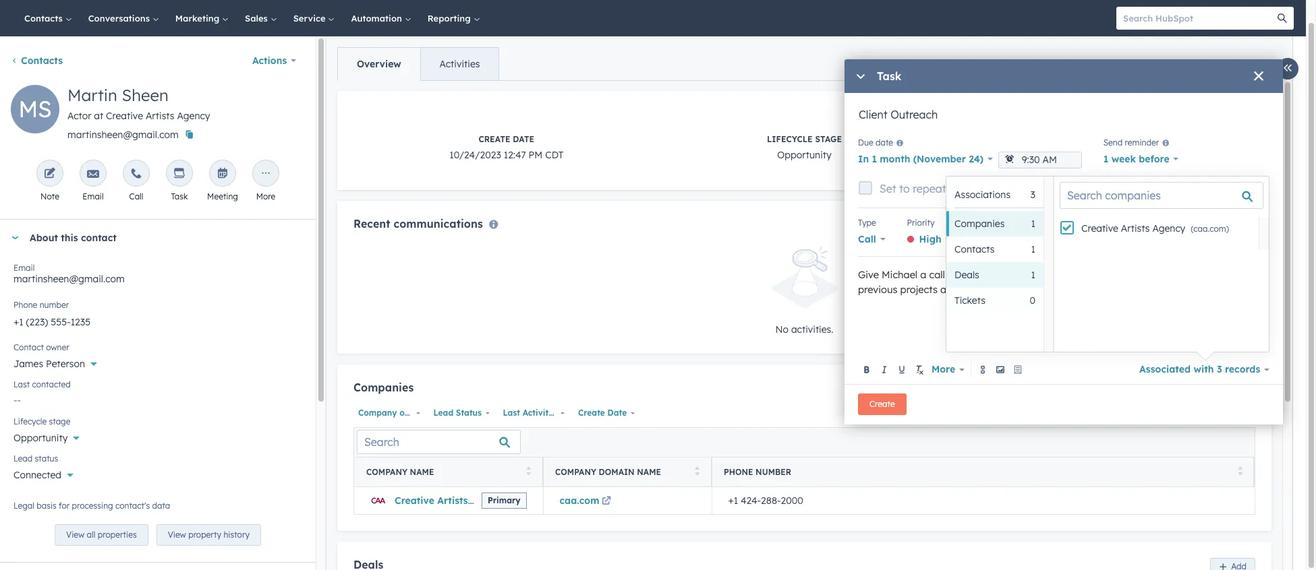 Task type: locate. For each thing, give the bounding box(es) containing it.
1 right in
[[872, 153, 877, 165]]

company for company domain name
[[555, 468, 596, 478]]

email inside email martinsheen@gmail.com
[[13, 263, 35, 273]]

1 horizontal spatial view
[[168, 530, 186, 540]]

0 vertical spatial last
[[1058, 134, 1079, 144]]

0 horizontal spatial james
[[13, 358, 43, 370]]

to right "call"
[[948, 268, 957, 281]]

james peterson
[[1028, 233, 1103, 245], [13, 358, 85, 370]]

last for last activity date --
[[1058, 134, 1079, 144]]

create inside create date 10/24/2023 12:47 pm cdt
[[479, 134, 510, 144]]

1 vertical spatial lifecycle
[[13, 417, 47, 427]]

0 horizontal spatial owner
[[46, 343, 69, 353]]

2 press to sort. element from the left
[[694, 467, 700, 478]]

last activity date --
[[1058, 134, 1147, 161]]

1 horizontal spatial to
[[948, 268, 957, 281]]

michael
[[882, 268, 917, 281]]

phone up "+1"
[[724, 468, 753, 478]]

2 press to sort. image from the left
[[1237, 467, 1243, 476]]

last inside last activity date --
[[1058, 134, 1079, 144]]

email down email icon
[[83, 192, 104, 202]]

email martinsheen@gmail.com
[[13, 263, 125, 285]]

to right "set"
[[899, 182, 910, 196]]

a
[[920, 268, 926, 281]]

connected button
[[13, 462, 302, 484]]

lead inside popup button
[[433, 408, 453, 418]]

phone for phone number
[[724, 468, 753, 478]]

send
[[1103, 138, 1123, 148]]

0 horizontal spatial lead
[[13, 454, 33, 464]]

creative right 'at'
[[106, 110, 143, 122]]

lifecycle stage
[[13, 417, 70, 427]]

1 horizontal spatial last
[[503, 408, 520, 418]]

add button
[[1210, 381, 1255, 399]]

lead for lead status
[[13, 454, 33, 464]]

1 - from the left
[[1099, 149, 1102, 161]]

0 horizontal spatial activity
[[523, 408, 553, 418]]

peterson up contacted
[[46, 358, 85, 370]]

0 horizontal spatial email
[[13, 263, 35, 273]]

navigation containing overview
[[337, 47, 499, 81]]

agency for creative artists agency
[[471, 495, 506, 507]]

- down send
[[1102, 149, 1106, 161]]

1 vertical spatial creative
[[1081, 222, 1118, 234]]

1 vertical spatial martinsheen@gmail.com
[[13, 273, 125, 285]]

1 vertical spatial email
[[13, 263, 35, 273]]

link opens in a new window image
[[602, 497, 611, 507], [602, 497, 611, 507]]

minimize dialog image
[[855, 71, 866, 82]]

owner up search search box
[[399, 408, 424, 418]]

to for set
[[899, 182, 910, 196]]

agency for creative artists agency (caa.com)
[[1152, 222, 1185, 234]]

1 horizontal spatial companies
[[954, 218, 1005, 230]]

martinsheen@gmail.com
[[67, 129, 179, 141], [13, 273, 125, 285]]

date inside popup button
[[556, 408, 575, 418]]

0 horizontal spatial to
[[899, 182, 910, 196]]

288-
[[761, 495, 781, 507]]

1 vertical spatial james
[[13, 358, 43, 370]]

0 vertical spatial activity
[[1081, 134, 1123, 144]]

-
[[1099, 149, 1102, 161], [1102, 149, 1106, 161]]

give michael a call to make sure his creative design needs are met. update him on previous projects as well.
[[858, 268, 1244, 296]]

0 horizontal spatial phone
[[13, 300, 37, 310]]

2 horizontal spatial artists
[[1121, 222, 1150, 234]]

his
[[1011, 268, 1024, 281]]

create inside create 'button'
[[869, 400, 895, 410]]

0 vertical spatial email
[[83, 192, 104, 202]]

0 vertical spatial lead
[[433, 408, 453, 418]]

1 up "creative"
[[1031, 244, 1035, 256]]

date
[[876, 138, 893, 148]]

sheen
[[122, 85, 168, 105]]

projects
[[900, 283, 938, 296]]

1 vertical spatial phone
[[724, 468, 753, 478]]

phone number
[[724, 468, 791, 478]]

peterson up design
[[1062, 233, 1103, 245]]

activity up press to sort. icon
[[523, 408, 553, 418]]

in 1 month (november 24) button
[[858, 150, 993, 169]]

0 horizontal spatial call
[[129, 192, 143, 202]]

history
[[224, 530, 250, 540]]

navigation
[[337, 47, 499, 81]]

create button
[[858, 394, 906, 416]]

james peterson button for contact owner
[[13, 351, 302, 373]]

lifecycle inside lifecycle stage opportunity
[[767, 134, 813, 144]]

1
[[872, 153, 877, 165], [1103, 153, 1109, 165], [1031, 218, 1035, 230], [1031, 244, 1035, 256], [1031, 269, 1035, 281]]

activity for last activity date --
[[1081, 134, 1123, 144]]

- left week
[[1099, 149, 1102, 161]]

1 vertical spatial peterson
[[46, 358, 85, 370]]

lifecycle left stage
[[767, 134, 813, 144]]

3 press to sort. element from the left
[[1237, 467, 1243, 478]]

1 right "his"
[[1031, 269, 1035, 281]]

0 vertical spatial lifecycle
[[767, 134, 813, 144]]

high
[[919, 233, 941, 245]]

1 horizontal spatial artists
[[437, 495, 468, 507]]

create date 10/24/2023 12:47 pm cdt
[[449, 134, 563, 161]]

company left name
[[366, 468, 407, 478]]

phone left number
[[13, 300, 37, 310]]

0 horizontal spatial last
[[13, 380, 30, 390]]

0 vertical spatial opportunity
[[777, 149, 831, 161]]

1 horizontal spatial more
[[932, 364, 955, 376]]

0 horizontal spatial companies
[[353, 381, 414, 395]]

1 view from the left
[[66, 530, 84, 540]]

martin sheen actor at creative artists agency
[[67, 85, 210, 122]]

creative for creative artists agency (caa.com)
[[1081, 222, 1118, 234]]

1 vertical spatial companies
[[353, 381, 414, 395]]

2 horizontal spatial create
[[869, 400, 895, 410]]

date up domain
[[607, 408, 627, 418]]

legal basis for processing contact's data
[[13, 501, 170, 511]]

james for assigned to
[[1028, 233, 1059, 245]]

0 vertical spatial artists
[[146, 110, 174, 122]]

create for create date
[[578, 408, 605, 418]]

0 horizontal spatial 3
[[1030, 189, 1035, 201]]

1 vertical spatial 3
[[1217, 364, 1222, 376]]

1 vertical spatial james peterson
[[13, 358, 85, 370]]

1 horizontal spatial lifecycle
[[767, 134, 813, 144]]

month
[[880, 153, 910, 165]]

call down type
[[858, 233, 876, 245]]

0 vertical spatial martinsheen@gmail.com
[[67, 129, 179, 141]]

him
[[1210, 268, 1227, 281]]

needs
[[1100, 268, 1128, 281]]

sure
[[989, 268, 1008, 281]]

martinsheen@gmail.com up number
[[13, 273, 125, 285]]

properties
[[98, 530, 137, 540]]

creative
[[106, 110, 143, 122], [1081, 222, 1118, 234], [395, 495, 434, 507]]

0 vertical spatial to
[[899, 182, 910, 196]]

0 horizontal spatial press to sort. element
[[526, 467, 531, 478]]

about this contact button
[[0, 220, 302, 256]]

0 horizontal spatial creative
[[106, 110, 143, 122]]

0 vertical spatial james
[[1028, 233, 1059, 245]]

companies up company owner popup button
[[353, 381, 414, 395]]

3 up assigned
[[1030, 189, 1035, 201]]

creative for creative artists agency
[[395, 495, 434, 507]]

create inside create date popup button
[[578, 408, 605, 418]]

cdt
[[545, 149, 563, 161]]

0 horizontal spatial james peterson
[[13, 358, 85, 370]]

0 horizontal spatial more
[[256, 192, 275, 202]]

1 vertical spatial last
[[13, 380, 30, 390]]

0 horizontal spatial artists
[[146, 110, 174, 122]]

processing
[[72, 501, 113, 511]]

about this contact
[[30, 232, 117, 244]]

1 horizontal spatial email
[[83, 192, 104, 202]]

task right minimize dialog image
[[877, 69, 901, 83]]

meeting image
[[217, 168, 229, 181]]

activity up week
[[1081, 134, 1123, 144]]

0 horizontal spatial peterson
[[46, 358, 85, 370]]

creative artists agency link
[[395, 495, 506, 507]]

0 vertical spatial james peterson
[[1028, 233, 1103, 245]]

in
[[858, 153, 869, 165]]

0 vertical spatial contacts
[[24, 13, 65, 24]]

companies up none
[[954, 218, 1005, 230]]

1 vertical spatial lead
[[13, 454, 33, 464]]

owner for contact owner
[[46, 343, 69, 353]]

creative
[[1027, 268, 1064, 281]]

1 horizontal spatial press to sort. element
[[694, 467, 700, 478]]

view left property
[[168, 530, 186, 540]]

status
[[456, 408, 482, 418]]

1 horizontal spatial opportunity
[[777, 149, 831, 161]]

1 vertical spatial opportunity
[[13, 432, 68, 445]]

assigned to
[[1028, 218, 1073, 228]]

1 vertical spatial artists
[[1121, 222, 1150, 234]]

view left all
[[66, 530, 84, 540]]

james peterson down assigned to
[[1028, 233, 1103, 245]]

create date
[[578, 408, 627, 418]]

0 vertical spatial agency
[[177, 110, 210, 122]]

give
[[858, 268, 879, 281]]

press to sort. element
[[526, 467, 531, 478], [694, 467, 700, 478], [1237, 467, 1243, 478]]

with
[[1194, 364, 1214, 376]]

more
[[256, 192, 275, 202], [932, 364, 955, 376]]

activities link
[[420, 48, 499, 80]]

james down the contact
[[13, 358, 43, 370]]

2 horizontal spatial last
[[1058, 134, 1079, 144]]

3 right with on the right bottom of the page
[[1217, 364, 1222, 376]]

activity inside popup button
[[523, 408, 553, 418]]

0
[[1030, 295, 1035, 307]]

associated with 3 records
[[1139, 364, 1260, 376]]

to
[[899, 182, 910, 196], [1065, 218, 1073, 228], [948, 268, 957, 281]]

0 vertical spatial james peterson button
[[1028, 230, 1113, 249]]

1 horizontal spatial task
[[877, 69, 901, 83]]

1 right none popup button
[[1031, 218, 1035, 230]]

james peterson for owner
[[13, 358, 85, 370]]

owner right the contact
[[46, 343, 69, 353]]

creative up needs
[[1081, 222, 1118, 234]]

view for view all properties
[[66, 530, 84, 540]]

date up 1 week before
[[1125, 134, 1147, 144]]

2 view from the left
[[168, 530, 186, 540]]

1 horizontal spatial lead
[[433, 408, 453, 418]]

priority
[[907, 218, 935, 228]]

in 1 month (november 24)
[[858, 153, 984, 165]]

1 horizontal spatial 3
[[1217, 364, 1222, 376]]

artists down sheen
[[146, 110, 174, 122]]

0 vertical spatial contacts link
[[16, 0, 80, 36]]

0 horizontal spatial opportunity
[[13, 432, 68, 445]]

james peterson button for assigned to
[[1028, 230, 1113, 249]]

2 horizontal spatial creative
[[1081, 222, 1118, 234]]

opportunity down stage
[[777, 149, 831, 161]]

0 vertical spatial peterson
[[1062, 233, 1103, 245]]

2 vertical spatial last
[[503, 408, 520, 418]]

date up 12:47
[[513, 134, 534, 144]]

Search search field
[[357, 431, 521, 455]]

artists left the primary
[[437, 495, 468, 507]]

view all properties link
[[55, 525, 148, 547]]

1 for companies
[[1031, 218, 1035, 230]]

1 vertical spatial activity
[[523, 408, 553, 418]]

martin
[[67, 85, 117, 105]]

0 horizontal spatial view
[[66, 530, 84, 540]]

company inside company owner popup button
[[358, 408, 397, 418]]

2 vertical spatial artists
[[437, 495, 468, 507]]

call
[[929, 268, 945, 281]]

date left create date
[[556, 408, 575, 418]]

martinsheen@gmail.com down 'at'
[[67, 129, 179, 141]]

company up company name
[[358, 408, 397, 418]]

lifecycle left stage at the bottom
[[13, 417, 47, 427]]

1 horizontal spatial agency
[[471, 495, 506, 507]]

james peterson down contact owner
[[13, 358, 85, 370]]

0 vertical spatial call
[[129, 192, 143, 202]]

1 vertical spatial owner
[[399, 408, 424, 418]]

automation link
[[343, 0, 419, 36]]

activity
[[1081, 134, 1123, 144], [523, 408, 553, 418]]

creative artists agency (caa.com)
[[1081, 222, 1229, 234]]

james peterson button up the last contacted text box
[[13, 351, 302, 373]]

Phone number text field
[[13, 308, 302, 335]]

2 vertical spatial to
[[948, 268, 957, 281]]

0 vertical spatial phone
[[13, 300, 37, 310]]

Last contacted text field
[[13, 388, 302, 409]]

last down client outreach text field
[[1058, 134, 1079, 144]]

more inside popup button
[[932, 364, 955, 376]]

0 horizontal spatial task
[[171, 192, 188, 202]]

0 horizontal spatial agency
[[177, 110, 210, 122]]

0 horizontal spatial lifecycle
[[13, 417, 47, 427]]

lead
[[433, 408, 453, 418], [13, 454, 33, 464]]

press to sort. element for company name
[[526, 467, 531, 478]]

1 horizontal spatial peterson
[[1062, 233, 1103, 245]]

to for assigned
[[1065, 218, 1073, 228]]

connected
[[13, 469, 61, 482]]

james peterson button down assigned to
[[1028, 230, 1113, 249]]

2 horizontal spatial to
[[1065, 218, 1073, 228]]

1 horizontal spatial james peterson button
[[1028, 230, 1113, 249]]

10/24/2023
[[449, 149, 501, 161]]

0 horizontal spatial james peterson button
[[13, 351, 302, 373]]

press to sort. image for company domain name
[[694, 467, 700, 476]]

for
[[59, 501, 70, 511]]

1 horizontal spatial press to sort. image
[[1237, 467, 1243, 476]]

2 - from the left
[[1102, 149, 1106, 161]]

email down caret "icon"
[[13, 263, 35, 273]]

1 horizontal spatial creative
[[395, 495, 434, 507]]

task
[[877, 69, 901, 83], [171, 192, 188, 202]]

1 press to sort. image from the left
[[694, 467, 700, 476]]

lead up connected
[[13, 454, 33, 464]]

close dialog image
[[1253, 71, 1264, 82]]

email image
[[87, 168, 99, 181]]

1 press to sort. element from the left
[[526, 467, 531, 478]]

activity for last activity date
[[523, 408, 553, 418]]

company up caa.com
[[555, 468, 596, 478]]

artists inside martin sheen actor at creative artists agency
[[146, 110, 174, 122]]

task down task icon
[[171, 192, 188, 202]]

more button
[[929, 360, 967, 379]]

view for view property history
[[168, 530, 186, 540]]

creative artists agency
[[395, 495, 506, 507]]

0 horizontal spatial create
[[479, 134, 510, 144]]

1 vertical spatial contacts
[[21, 55, 63, 67]]

1 week before
[[1103, 153, 1169, 165]]

2 horizontal spatial agency
[[1152, 222, 1185, 234]]

0 vertical spatial owner
[[46, 343, 69, 353]]

press to sort. image
[[694, 467, 700, 476], [1237, 467, 1243, 476]]

1 vertical spatial contacts link
[[11, 55, 63, 67]]

phone for phone number
[[13, 300, 37, 310]]

due
[[858, 138, 873, 148]]

owner inside popup button
[[399, 408, 424, 418]]

0 vertical spatial creative
[[106, 110, 143, 122]]

date inside create date 10/24/2023 12:47 pm cdt
[[513, 134, 534, 144]]

1 vertical spatial agency
[[1152, 222, 1185, 234]]

last right status
[[503, 408, 520, 418]]

call down call icon
[[129, 192, 143, 202]]

contacts
[[24, 13, 65, 24], [21, 55, 63, 67], [954, 244, 995, 256]]

activity inside last activity date --
[[1081, 134, 1123, 144]]

note
[[41, 192, 59, 202]]

phone
[[13, 300, 37, 310], [724, 468, 753, 478]]

1 horizontal spatial owner
[[399, 408, 424, 418]]

1 vertical spatial to
[[1065, 218, 1073, 228]]

overview
[[357, 58, 401, 70]]

creative down name
[[395, 495, 434, 507]]

name
[[410, 468, 434, 478]]

opportunity inside lifecycle stage opportunity
[[777, 149, 831, 161]]

no activities.
[[775, 324, 833, 336]]

company for company owner
[[358, 408, 397, 418]]

date inside popup button
[[607, 408, 627, 418]]

1 vertical spatial james peterson button
[[13, 351, 302, 373]]

opportunity down lifecycle stage
[[13, 432, 68, 445]]

last inside last activity date popup button
[[503, 408, 520, 418]]

to right assigned
[[1065, 218, 1073, 228]]

1 horizontal spatial james peterson
[[1028, 233, 1103, 245]]

artists down the search companies search field
[[1121, 222, 1150, 234]]

contact
[[13, 343, 44, 353]]

note image
[[44, 168, 56, 181]]

2 horizontal spatial press to sort. element
[[1237, 467, 1243, 478]]

james down assigned
[[1028, 233, 1059, 245]]

peterson for contact owner
[[46, 358, 85, 370]]

name
[[637, 468, 661, 478]]

last left contacted
[[13, 380, 30, 390]]

call button
[[858, 230, 885, 249]]

overview link
[[338, 48, 420, 80]]

2 vertical spatial creative
[[395, 495, 434, 507]]

2 vertical spatial agency
[[471, 495, 506, 507]]

lead left status
[[433, 408, 453, 418]]



Task type: describe. For each thing, give the bounding box(es) containing it.
last activity date button
[[498, 405, 575, 422]]

call inside popup button
[[858, 233, 876, 245]]

0 vertical spatial task
[[877, 69, 901, 83]]

before
[[1139, 153, 1169, 165]]

marketing link
[[167, 0, 237, 36]]

1 left week
[[1103, 153, 1109, 165]]

HH:MM text field
[[998, 152, 1082, 169]]

3 inside popup button
[[1217, 364, 1222, 376]]

opportunity inside popup button
[[13, 432, 68, 445]]

Search HubSpot search field
[[1116, 7, 1282, 30]]

company name
[[366, 468, 434, 478]]

caret image
[[11, 236, 19, 240]]

search button
[[1271, 7, 1294, 30]]

1 week before button
[[1103, 150, 1179, 169]]

creative inside martin sheen actor at creative artists agency
[[106, 110, 143, 122]]

legal
[[13, 501, 34, 511]]

company for company name
[[366, 468, 407, 478]]

2 vertical spatial contacts
[[954, 244, 995, 256]]

domain
[[599, 468, 635, 478]]

(november
[[913, 153, 966, 165]]

owner for company owner
[[399, 408, 424, 418]]

more image
[[260, 168, 272, 181]]

reminder
[[1125, 138, 1159, 148]]

lifecycle stage opportunity
[[767, 134, 842, 161]]

deals
[[954, 269, 979, 281]]

communications
[[394, 217, 483, 231]]

type
[[858, 218, 876, 228]]

sales
[[245, 13, 270, 24]]

set
[[880, 182, 896, 196]]

artists for creative artists agency (caa.com)
[[1121, 222, 1150, 234]]

artists for creative artists agency
[[437, 495, 468, 507]]

associations
[[954, 189, 1011, 201]]

search image
[[1278, 13, 1287, 23]]

create date button
[[573, 405, 638, 422]]

lifecycle for lifecycle stage
[[13, 417, 47, 427]]

queue
[[972, 218, 997, 228]]

caa.com
[[560, 495, 599, 507]]

update
[[1172, 268, 1207, 281]]

0 vertical spatial 3
[[1030, 189, 1035, 201]]

number
[[40, 300, 69, 310]]

2000
[[781, 495, 803, 507]]

actions button
[[243, 47, 305, 74]]

task image
[[173, 168, 186, 181]]

company domain name
[[555, 468, 661, 478]]

lifecycle for lifecycle stage opportunity
[[767, 134, 813, 144]]

last activity date
[[503, 408, 575, 418]]

previous
[[858, 283, 897, 296]]

status
[[35, 454, 58, 464]]

data
[[152, 501, 170, 511]]

email for email
[[83, 192, 104, 202]]

create for create
[[869, 400, 895, 410]]

conversations link
[[80, 0, 167, 36]]

view all properties
[[66, 530, 137, 540]]

lead status
[[433, 408, 482, 418]]

24)
[[969, 153, 984, 165]]

contact owner
[[13, 343, 69, 353]]

no activities. alert
[[353, 247, 1255, 338]]

well.
[[954, 283, 974, 296]]

repeat
[[913, 182, 946, 196]]

at
[[94, 110, 103, 122]]

are
[[1131, 268, 1146, 281]]

to inside give michael a call to make sure his creative design needs are met. update him on previous projects as well.
[[948, 268, 957, 281]]

due date
[[858, 138, 893, 148]]

view property history link
[[156, 525, 261, 547]]

create for create date 10/24/2023 12:47 pm cdt
[[479, 134, 510, 144]]

+1 424-288-2000
[[728, 495, 803, 507]]

0 vertical spatial more
[[256, 192, 275, 202]]

press to sort. element for phone number
[[1237, 467, 1243, 478]]

design
[[1067, 268, 1098, 281]]

agency inside martin sheen actor at creative artists agency
[[177, 110, 210, 122]]

property
[[188, 530, 221, 540]]

press to sort. image
[[526, 467, 531, 476]]

lead for lead status
[[433, 408, 453, 418]]

lead status
[[13, 454, 58, 464]]

service link
[[285, 0, 343, 36]]

stage
[[49, 417, 70, 427]]

james for contact owner
[[13, 358, 43, 370]]

date inside last activity date --
[[1125, 134, 1147, 144]]

activities.
[[791, 324, 833, 336]]

12:47
[[504, 149, 526, 161]]

recent communications
[[353, 217, 483, 231]]

all
[[87, 530, 95, 540]]

last for last contacted
[[13, 380, 30, 390]]

reporting
[[428, 13, 473, 24]]

conversations
[[88, 13, 152, 24]]

contact
[[81, 232, 117, 244]]

high button
[[907, 230, 951, 249]]

opportunity button
[[13, 425, 302, 447]]

phone number
[[13, 300, 69, 310]]

+1
[[728, 495, 738, 507]]

send reminder
[[1103, 138, 1159, 148]]

Search companies search field
[[1060, 182, 1263, 209]]

add
[[1231, 385, 1247, 395]]

last contacted
[[13, 380, 71, 390]]

number
[[756, 468, 791, 478]]

last for last activity date
[[503, 408, 520, 418]]

as
[[940, 283, 951, 296]]

assigned
[[1028, 218, 1063, 228]]

james peterson for to
[[1028, 233, 1103, 245]]

sales link
[[237, 0, 285, 36]]

1 vertical spatial task
[[171, 192, 188, 202]]

contacted
[[32, 380, 71, 390]]

press to sort. image for phone number
[[1237, 467, 1243, 476]]

caa.com link
[[560, 495, 614, 507]]

email for email martinsheen@gmail.com
[[13, 263, 35, 273]]

Title text field
[[858, 107, 1269, 134]]

lead status button
[[429, 405, 493, 422]]

1 for contacts
[[1031, 244, 1035, 256]]

peterson for assigned to
[[1062, 233, 1103, 245]]

company owner
[[358, 408, 424, 418]]

on
[[1230, 268, 1242, 281]]

associated
[[1139, 364, 1191, 376]]

1 for deals
[[1031, 269, 1035, 281]]

press to sort. element for company domain name
[[694, 467, 700, 478]]

call image
[[130, 168, 142, 181]]



Task type: vqa. For each thing, say whether or not it's contained in the screenshot.


